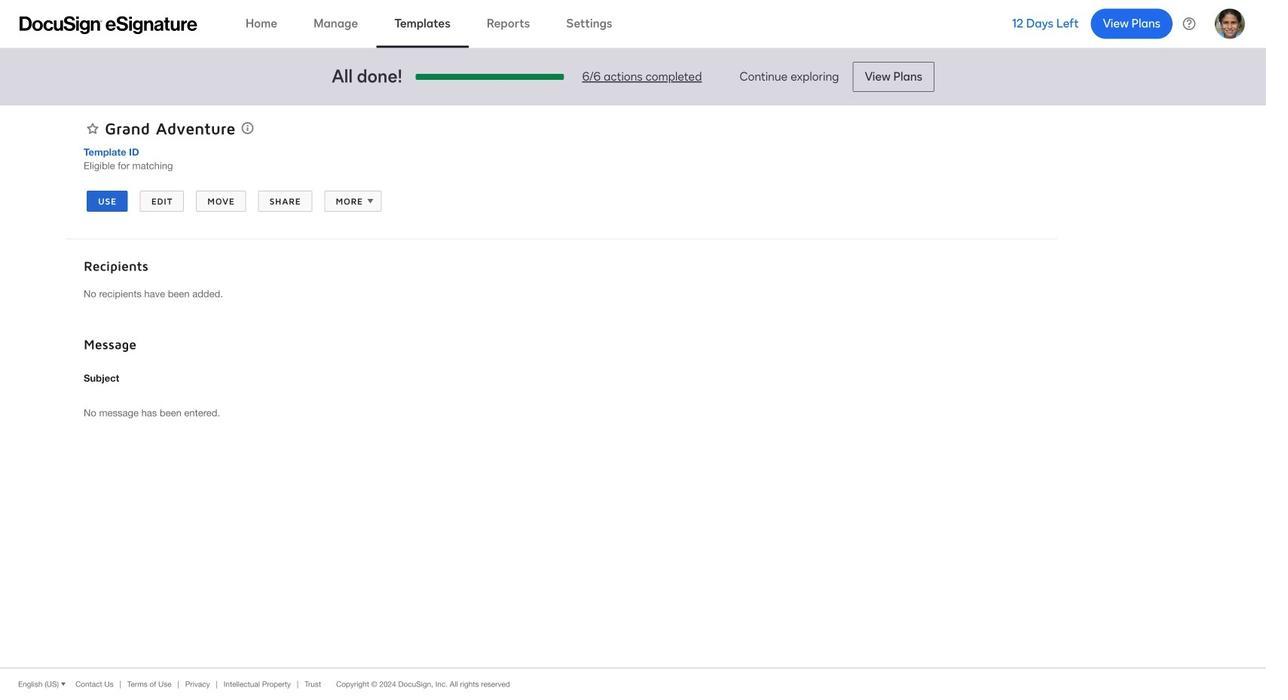 Task type: describe. For each thing, give the bounding box(es) containing it.
your uploaded profile image image
[[1215, 9, 1246, 39]]

more info region
[[0, 668, 1267, 700]]



Task type: vqa. For each thing, say whether or not it's contained in the screenshot.
Generic Name image
no



Task type: locate. For each thing, give the bounding box(es) containing it.
documents view region
[[1058, 106, 1201, 668]]

add grand adventure to favorites image
[[87, 123, 99, 135]]

docusign esignature image
[[20, 16, 198, 34]]



